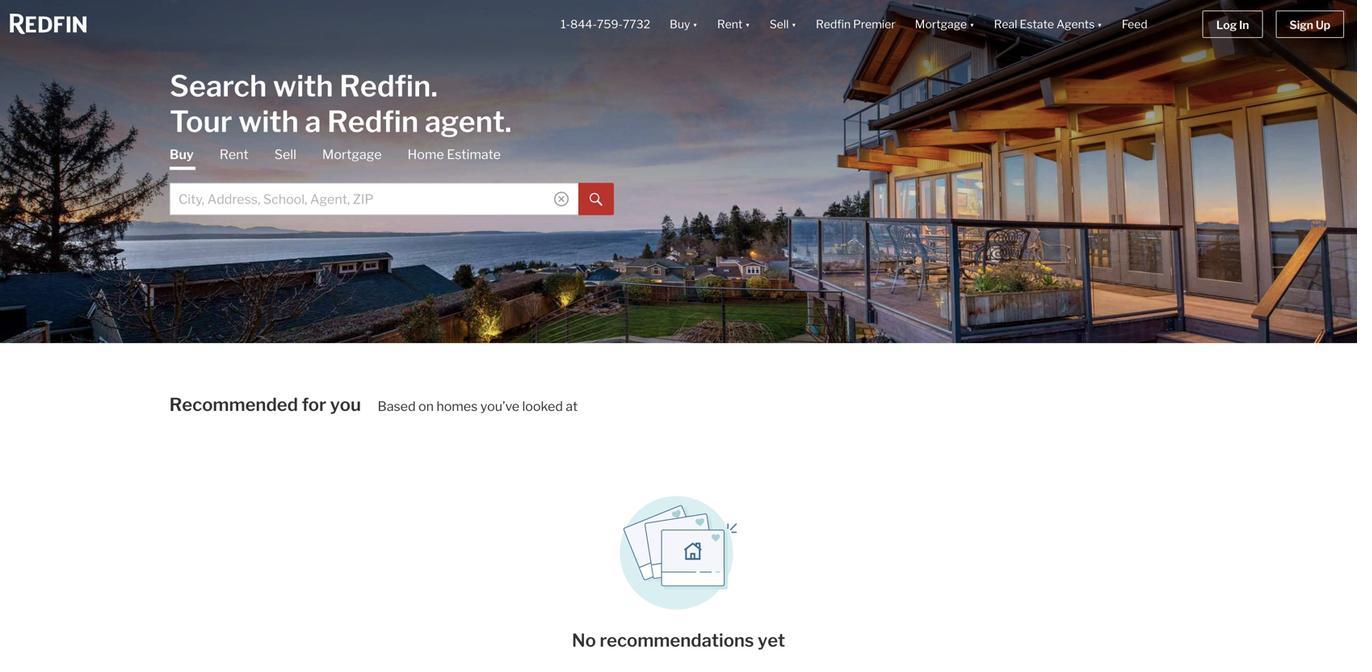 Task type: locate. For each thing, give the bounding box(es) containing it.
sell
[[770, 17, 789, 31], [274, 147, 296, 162]]

▾ left real
[[970, 17, 975, 31]]

▾
[[693, 17, 698, 31], [745, 17, 750, 31], [791, 17, 797, 31], [970, 17, 975, 31], [1097, 17, 1103, 31]]

rent ▾ button
[[717, 0, 750, 48]]

▾ left rent ▾
[[693, 17, 698, 31]]

▾ for rent ▾
[[745, 17, 750, 31]]

mortgage ▾ button
[[915, 0, 975, 48]]

1 horizontal spatial sell
[[770, 17, 789, 31]]

▾ right rent ▾
[[791, 17, 797, 31]]

0 vertical spatial redfin
[[816, 17, 851, 31]]

1 vertical spatial rent
[[220, 147, 249, 162]]

buy inside buy ▾ dropdown button
[[670, 17, 690, 31]]

with
[[273, 68, 333, 104], [238, 104, 299, 139]]

home estimate
[[408, 147, 501, 162]]

mortgage ▾ button
[[905, 0, 985, 48]]

redfin
[[816, 17, 851, 31], [327, 104, 419, 139]]

recommended
[[169, 394, 298, 416]]

real estate agents ▾ link
[[994, 0, 1103, 48]]

5 ▾ from the left
[[1097, 17, 1103, 31]]

on
[[419, 399, 434, 414]]

feed button
[[1112, 0, 1190, 48]]

log in
[[1217, 18, 1249, 32]]

in
[[1239, 18, 1249, 32]]

buy down tour
[[170, 147, 194, 162]]

mortgage for mortgage ▾
[[915, 17, 967, 31]]

yet
[[758, 630, 785, 652]]

1 vertical spatial redfin
[[327, 104, 419, 139]]

mortgage left real
[[915, 17, 967, 31]]

sign up
[[1290, 18, 1331, 32]]

1 ▾ from the left
[[693, 17, 698, 31]]

0 horizontal spatial buy
[[170, 147, 194, 162]]

you've
[[480, 399, 520, 414]]

mortgage
[[915, 17, 967, 31], [322, 147, 382, 162]]

buy right 7732
[[670, 17, 690, 31]]

mortgage up city, address, school, agent, zip search box
[[322, 147, 382, 162]]

1 vertical spatial mortgage
[[322, 147, 382, 162]]

2 ▾ from the left
[[745, 17, 750, 31]]

buy ▾ button
[[660, 0, 708, 48]]

sell ▾ button
[[770, 0, 797, 48]]

real estate agents ▾
[[994, 17, 1103, 31]]

mortgage for mortgage
[[322, 147, 382, 162]]

buy
[[670, 17, 690, 31], [170, 147, 194, 162]]

mortgage inside tab list
[[322, 147, 382, 162]]

0 vertical spatial buy
[[670, 17, 690, 31]]

premier
[[853, 17, 896, 31]]

mortgage link
[[322, 146, 382, 164]]

1 horizontal spatial mortgage
[[915, 17, 967, 31]]

redfin left premier
[[816, 17, 851, 31]]

a
[[305, 104, 321, 139]]

mortgage inside dropdown button
[[915, 17, 967, 31]]

search input image
[[554, 192, 569, 206]]

0 horizontal spatial redfin
[[327, 104, 419, 139]]

0 horizontal spatial mortgage
[[322, 147, 382, 162]]

sell inside sell ▾ dropdown button
[[770, 17, 789, 31]]

estimate
[[447, 147, 501, 162]]

tab list
[[170, 146, 614, 215]]

1-844-759-7732
[[561, 17, 650, 31]]

rent
[[717, 17, 743, 31], [220, 147, 249, 162]]

1 vertical spatial buy
[[170, 147, 194, 162]]

rent down tour
[[220, 147, 249, 162]]

recommended for you
[[169, 394, 365, 416]]

3 ▾ from the left
[[791, 17, 797, 31]]

0 horizontal spatial sell
[[274, 147, 296, 162]]

4 ▾ from the left
[[970, 17, 975, 31]]

agents
[[1057, 17, 1095, 31]]

▾ left sell ▾
[[745, 17, 750, 31]]

rent for rent
[[220, 147, 249, 162]]

rent inside tab list
[[220, 147, 249, 162]]

1 horizontal spatial buy
[[670, 17, 690, 31]]

sign up button
[[1276, 11, 1344, 38]]

tab list containing buy
[[170, 146, 614, 215]]

rent for rent ▾
[[717, 17, 743, 31]]

redfin premier
[[816, 17, 896, 31]]

search
[[170, 68, 267, 104]]

0 vertical spatial mortgage
[[915, 17, 967, 31]]

redfin inside search with redfin. tour with a redfin agent.
[[327, 104, 419, 139]]

sell for sell
[[274, 147, 296, 162]]

1 horizontal spatial redfin
[[816, 17, 851, 31]]

844-
[[570, 17, 597, 31]]

▾ right agents
[[1097, 17, 1103, 31]]

1 horizontal spatial rent
[[717, 17, 743, 31]]

redfin premier button
[[806, 0, 905, 48]]

rent right buy ▾
[[717, 17, 743, 31]]

0 vertical spatial rent
[[717, 17, 743, 31]]

buy for buy
[[170, 147, 194, 162]]

1 vertical spatial sell
[[274, 147, 296, 162]]

sell right rent link
[[274, 147, 296, 162]]

rent inside dropdown button
[[717, 17, 743, 31]]

0 horizontal spatial rent
[[220, 147, 249, 162]]

redfin up mortgage link
[[327, 104, 419, 139]]

0 vertical spatial sell
[[770, 17, 789, 31]]

sell right rent ▾
[[770, 17, 789, 31]]

rent link
[[220, 146, 249, 164]]



Task type: describe. For each thing, give the bounding box(es) containing it.
sell link
[[274, 146, 296, 164]]

sell for sell ▾
[[770, 17, 789, 31]]

home estimate link
[[408, 146, 501, 164]]

sell ▾ button
[[760, 0, 806, 48]]

homes
[[437, 399, 478, 414]]

1-844-759-7732 link
[[561, 17, 650, 31]]

▾ for sell ▾
[[791, 17, 797, 31]]

submit search image
[[590, 193, 603, 206]]

sell ▾
[[770, 17, 797, 31]]

sign
[[1290, 18, 1314, 32]]

for
[[302, 394, 326, 416]]

no recommendations yet
[[572, 630, 785, 652]]

feed
[[1122, 17, 1148, 31]]

real estate agents ▾ button
[[985, 0, 1112, 48]]

up
[[1316, 18, 1331, 32]]

tour
[[170, 104, 232, 139]]

log
[[1217, 18, 1237, 32]]

mortgage ▾
[[915, 17, 975, 31]]

759-
[[597, 17, 623, 31]]

home
[[408, 147, 444, 162]]

you
[[330, 394, 361, 416]]

based
[[378, 399, 416, 414]]

City, Address, School, Agent, ZIP search field
[[170, 183, 579, 215]]

log in button
[[1203, 11, 1263, 38]]

redfin.
[[339, 68, 438, 104]]

agent.
[[425, 104, 512, 139]]

1-
[[561, 17, 570, 31]]

▾ for buy ▾
[[693, 17, 698, 31]]

rent ▾
[[717, 17, 750, 31]]

rent ▾ button
[[708, 0, 760, 48]]

redfin inside button
[[816, 17, 851, 31]]

at
[[566, 399, 578, 414]]

buy link
[[170, 146, 194, 170]]

▾ for mortgage ▾
[[970, 17, 975, 31]]

real
[[994, 17, 1018, 31]]

buy ▾ button
[[670, 0, 698, 48]]

buy ▾
[[670, 17, 698, 31]]

recommendations
[[600, 630, 754, 652]]

based on homes you've looked at
[[378, 399, 578, 414]]

buy for buy ▾
[[670, 17, 690, 31]]

no
[[572, 630, 596, 652]]

looked
[[522, 399, 563, 414]]

estate
[[1020, 17, 1054, 31]]

7732
[[623, 17, 650, 31]]

search with redfin. tour with a redfin agent.
[[170, 68, 512, 139]]



Task type: vqa. For each thing, say whether or not it's contained in the screenshot.
mortgage within dropdown button
yes



